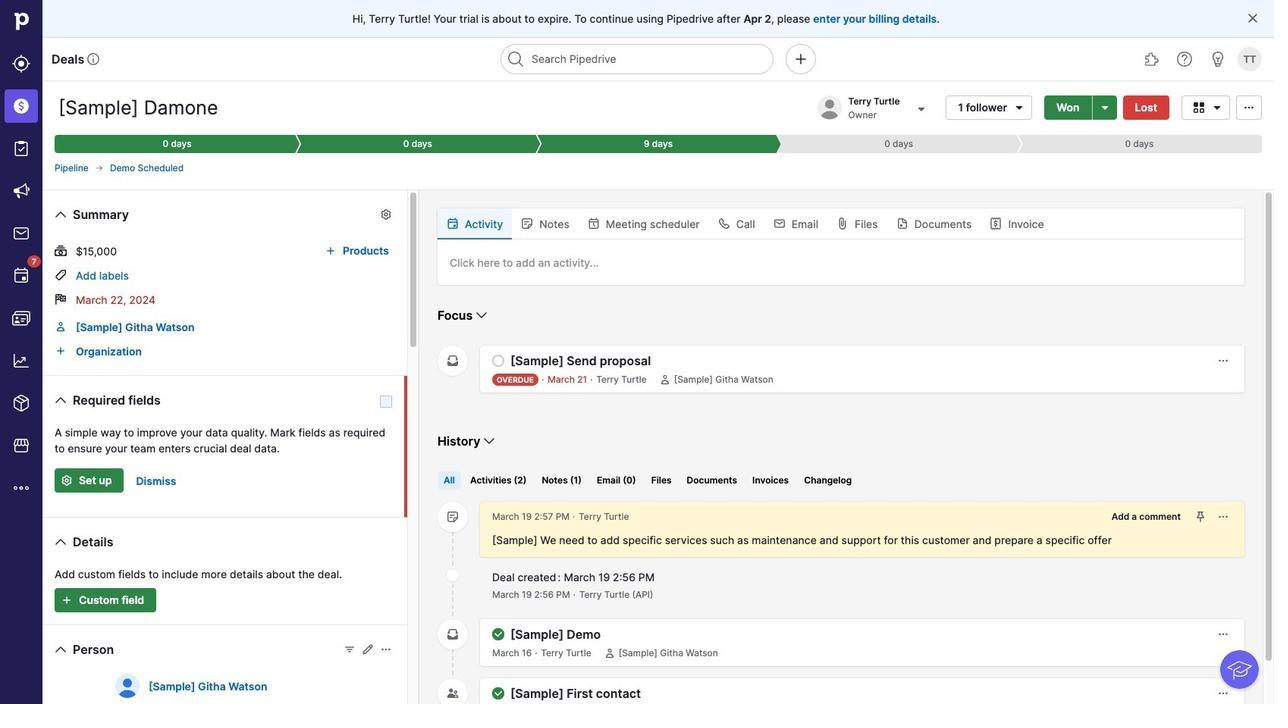 Task type: locate. For each thing, give the bounding box(es) containing it.
color link image right the contacts image
[[55, 321, 67, 333]]

0 vertical spatial color link image
[[55, 321, 67, 333]]

1 color link image from the top
[[55, 321, 67, 333]]

2 color link image from the top
[[55, 345, 67, 357]]

color primary image
[[1011, 101, 1029, 113], [1190, 101, 1208, 113], [1208, 101, 1227, 113], [1240, 101, 1259, 113], [95, 164, 104, 173], [52, 206, 70, 224], [447, 218, 459, 230], [588, 218, 600, 230], [718, 218, 730, 230], [837, 218, 849, 230], [896, 218, 909, 230], [55, 245, 67, 257], [322, 245, 340, 257], [55, 294, 67, 306], [473, 306, 491, 325], [659, 374, 671, 386], [481, 432, 499, 451], [52, 533, 70, 552], [362, 644, 374, 656], [380, 644, 392, 656], [492, 688, 504, 700]]

more actions image
[[1218, 511, 1230, 523], [1218, 629, 1230, 641], [1218, 688, 1230, 700]]

2 vertical spatial more actions image
[[1218, 688, 1230, 700]]

more actions image
[[1218, 355, 1230, 367]]

deals image
[[12, 97, 30, 115]]

products image
[[12, 394, 30, 413]]

color primary image
[[1247, 12, 1259, 24], [380, 209, 392, 221], [521, 218, 534, 230], [774, 218, 786, 230], [990, 218, 1002, 230], [55, 269, 67, 281], [492, 355, 504, 367], [52, 391, 70, 410], [492, 629, 504, 641], [52, 641, 70, 659], [344, 644, 356, 656], [604, 648, 616, 660]]

campaigns image
[[12, 182, 30, 200]]

insights image
[[12, 352, 30, 370]]

color link image right insights icon
[[55, 345, 67, 357]]

info image
[[87, 53, 100, 65]]

contacts image
[[12, 310, 30, 328]]

projects image
[[12, 140, 30, 158]]

1 vertical spatial color link image
[[55, 345, 67, 357]]

1 vertical spatial more actions image
[[1218, 629, 1230, 641]]

Search Pipedrive field
[[501, 44, 774, 74]]

menu
[[0, 0, 42, 705]]

leads image
[[12, 55, 30, 73]]

color secondary image
[[447, 355, 459, 367], [447, 570, 459, 582], [447, 629, 459, 641], [447, 688, 459, 700]]

sales assistant image
[[1209, 50, 1227, 68]]

0 vertical spatial more actions image
[[1218, 511, 1230, 523]]

color link image
[[55, 321, 67, 333], [55, 345, 67, 357]]

2 more actions image from the top
[[1218, 629, 1230, 641]]

transfer ownership image
[[912, 100, 930, 118]]

more image
[[12, 479, 30, 498]]

menu item
[[0, 85, 42, 127]]



Task type: describe. For each thing, give the bounding box(es) containing it.
color secondary image
[[447, 511, 459, 523]]

1 color secondary image from the top
[[447, 355, 459, 367]]

3 color secondary image from the top
[[447, 629, 459, 641]]

quick help image
[[1176, 50, 1194, 68]]

quick add image
[[792, 50, 810, 68]]

home image
[[10, 10, 33, 33]]

pin this note image
[[1195, 511, 1207, 523]]

color primary inverted image
[[58, 475, 76, 487]]

3 more actions image from the top
[[1218, 688, 1230, 700]]

options image
[[1096, 101, 1114, 113]]

2 color secondary image from the top
[[447, 570, 459, 582]]

marketplace image
[[12, 437, 30, 455]]

[Sample] Damone text field
[[55, 93, 247, 123]]

color primary inverted image
[[58, 595, 76, 607]]

1 more actions image from the top
[[1218, 511, 1230, 523]]

4 color secondary image from the top
[[447, 688, 459, 700]]

color undefined image
[[12, 267, 30, 285]]

knowledge center bot, also known as kc bot is an onboarding assistant that allows you to see the list of onboarding items in one place for quick and easy reference. this improves your in-app experience. image
[[1221, 651, 1259, 690]]

sales inbox image
[[12, 225, 30, 243]]



Task type: vqa. For each thing, say whether or not it's contained in the screenshot.
1st the color primary inverted icon from the top
no



